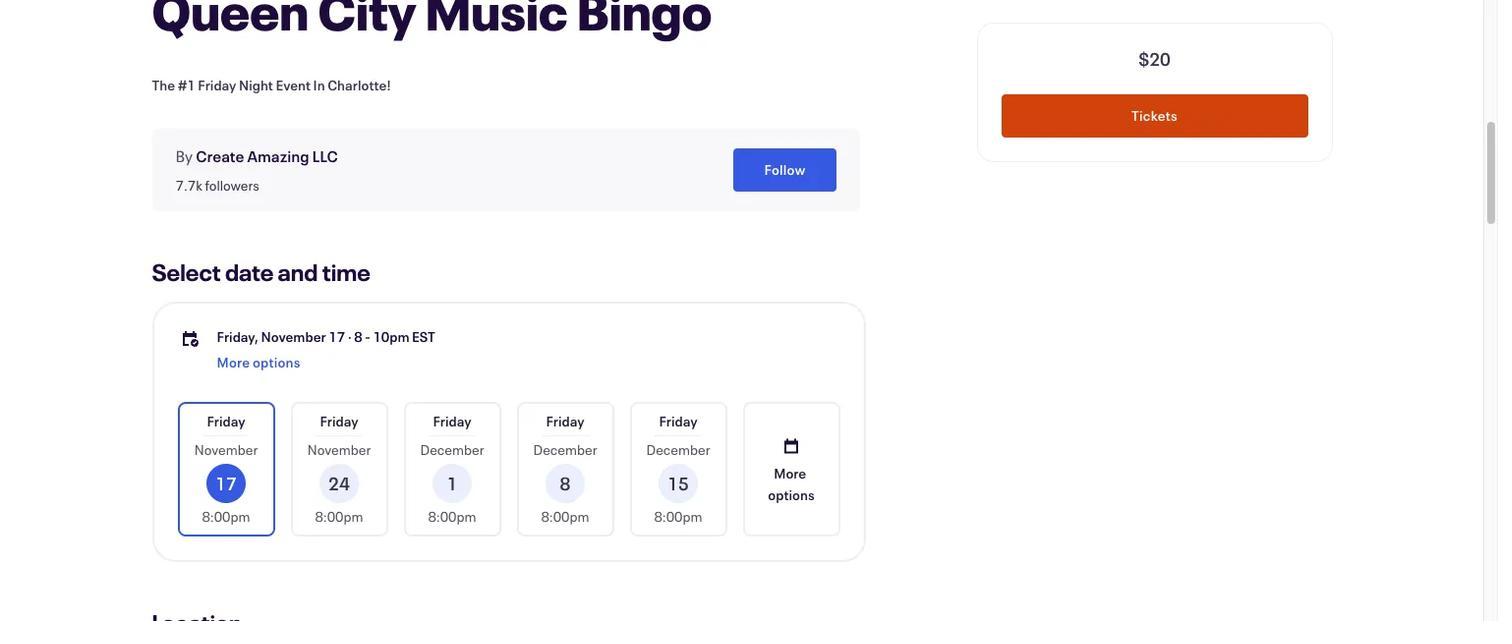 Task type: locate. For each thing, give the bounding box(es) containing it.
1 horizontal spatial 17
[[329, 327, 345, 346]]

friday,
[[217, 327, 259, 346]]

november for 17
[[194, 440, 258, 459]]

2 december from the left
[[533, 440, 597, 459]]

options inside the 'friday, november 17 · 8 - 10pm est more options'
[[253, 353, 301, 372]]

8:00pm
[[202, 507, 250, 526], [315, 507, 363, 526], [428, 507, 476, 526], [541, 507, 589, 526], [654, 507, 703, 526]]

0 horizontal spatial 17
[[215, 472, 237, 496]]

0 horizontal spatial december
[[420, 440, 484, 459]]

1 december from the left
[[420, 440, 484, 459]]

december for 15
[[646, 440, 710, 459]]

select
[[152, 257, 221, 288]]

1 horizontal spatial december
[[533, 440, 597, 459]]

more options button
[[217, 347, 301, 379], [745, 404, 838, 535]]

charlotte!
[[328, 76, 391, 94]]

8:00pm for 15
[[654, 507, 703, 526]]

more
[[217, 353, 250, 372], [774, 464, 806, 482]]

friday
[[198, 76, 236, 94], [207, 412, 245, 431], [320, 412, 358, 431], [433, 412, 472, 431], [546, 412, 585, 431], [659, 412, 698, 431]]

3 8:00pm from the left
[[428, 507, 476, 526]]

1 vertical spatial 17
[[215, 472, 237, 496]]

8:00pm for 8
[[541, 507, 589, 526]]

1 horizontal spatial more
[[774, 464, 806, 482]]

0 horizontal spatial more
[[217, 353, 250, 372]]

0 vertical spatial 17
[[329, 327, 345, 346]]

0 vertical spatial more options button
[[217, 347, 301, 379]]

1 horizontal spatial options
[[768, 485, 815, 504]]

december for 1
[[420, 440, 484, 459]]

friday for 15
[[659, 412, 698, 431]]

options
[[253, 353, 301, 372], [768, 485, 815, 504]]

0 vertical spatial more
[[217, 353, 250, 372]]

2 horizontal spatial december
[[646, 440, 710, 459]]

november
[[261, 327, 326, 346], [194, 440, 258, 459], [307, 440, 371, 459]]

amazing
[[247, 146, 309, 166]]

llc
[[312, 146, 338, 166]]

follow
[[764, 160, 806, 179]]

friday for 24
[[320, 412, 358, 431]]

0 vertical spatial 8
[[354, 327, 363, 346]]

5 8:00pm from the left
[[654, 507, 703, 526]]

2 8:00pm from the left
[[315, 507, 363, 526]]

the #1 friday night event in charlotte!
[[152, 76, 391, 94]]

in
[[313, 76, 325, 94]]

select date and time
[[152, 257, 370, 288]]

1 8:00pm from the left
[[202, 507, 250, 526]]

17
[[329, 327, 345, 346], [215, 472, 237, 496]]

1 horizontal spatial more options button
[[745, 404, 838, 535]]

·
[[348, 327, 352, 346]]

8:00pm for 24
[[315, 507, 363, 526]]

night
[[239, 76, 273, 94]]

1 horizontal spatial 8
[[560, 472, 571, 496]]

8
[[354, 327, 363, 346], [560, 472, 571, 496]]

tickets
[[1132, 106, 1178, 125]]

0 vertical spatial options
[[253, 353, 301, 372]]

december
[[420, 440, 484, 459], [533, 440, 597, 459], [646, 440, 710, 459]]

0 horizontal spatial 8
[[354, 327, 363, 346]]

0 horizontal spatial options
[[253, 353, 301, 372]]

followers
[[205, 176, 259, 195]]

follow button
[[734, 148, 836, 192]]

and
[[278, 257, 318, 288]]

0 horizontal spatial more options button
[[217, 347, 301, 379]]

3 december from the left
[[646, 440, 710, 459]]

4 8:00pm from the left
[[541, 507, 589, 526]]

8:00pm for 1
[[428, 507, 476, 526]]

1 vertical spatial more
[[774, 464, 806, 482]]

10pm
[[373, 327, 410, 346]]



Task type: vqa. For each thing, say whether or not it's contained in the screenshot.
the bottom the options
yes



Task type: describe. For each thing, give the bounding box(es) containing it.
#1
[[178, 76, 195, 94]]

1
[[447, 472, 458, 496]]

friday for 1
[[433, 412, 472, 431]]

the
[[152, 76, 175, 94]]

organizer profile element
[[152, 129, 860, 211]]

est
[[412, 327, 435, 346]]

create
[[196, 146, 244, 166]]

1 vertical spatial more options button
[[745, 404, 838, 535]]

friday for 17
[[207, 412, 245, 431]]

november inside the 'friday, november 17 · 8 - 10pm est more options'
[[261, 327, 326, 346]]

december for 8
[[533, 440, 597, 459]]

15
[[668, 472, 689, 496]]

tickets button
[[1001, 94, 1308, 138]]

time
[[322, 257, 370, 288]]

by
[[175, 146, 193, 166]]

7.7k
[[175, 176, 202, 195]]

1 vertical spatial options
[[768, 485, 815, 504]]

8 inside the 'friday, november 17 · 8 - 10pm est more options'
[[354, 327, 363, 346]]

-
[[365, 327, 370, 346]]

24
[[328, 472, 350, 496]]

17 inside the 'friday, november 17 · 8 - 10pm est more options'
[[329, 327, 345, 346]]

date
[[225, 257, 274, 288]]

more inside "more options"
[[774, 464, 806, 482]]

8:00pm for 17
[[202, 507, 250, 526]]

by create amazing llc 7.7k followers
[[175, 146, 338, 195]]

event
[[276, 76, 311, 94]]

more inside the 'friday, november 17 · 8 - 10pm est more options'
[[217, 353, 250, 372]]

friday, november 17 · 8 - 10pm est more options
[[217, 327, 435, 372]]

1 vertical spatial 8
[[560, 472, 571, 496]]

november for 24
[[307, 440, 371, 459]]

more options
[[768, 464, 815, 504]]

friday for 8
[[546, 412, 585, 431]]

$20
[[1139, 47, 1171, 71]]



